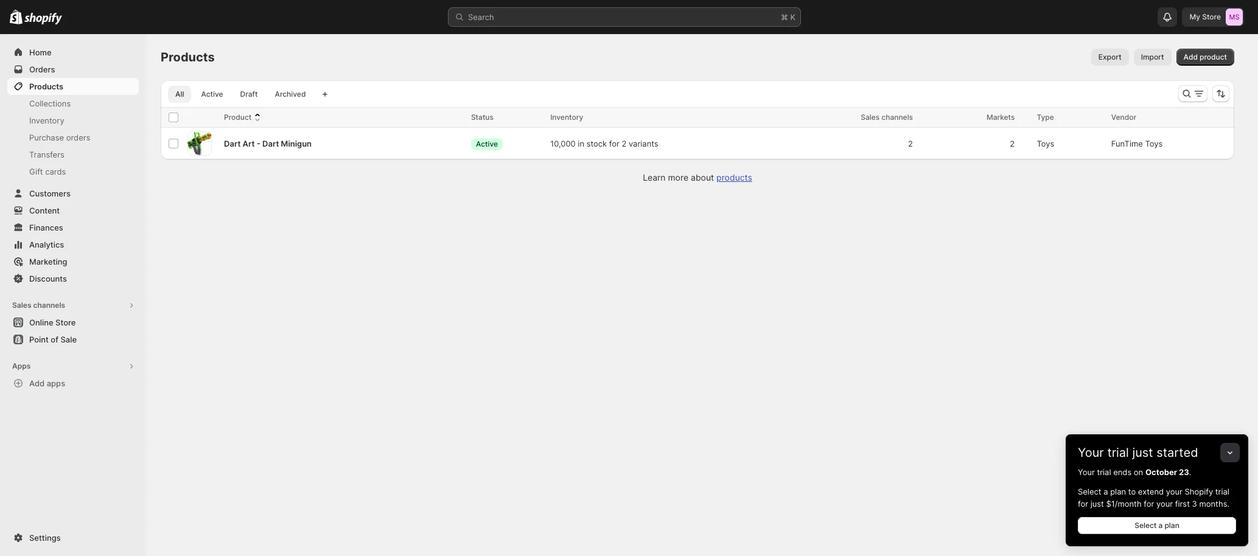 Task type: describe. For each thing, give the bounding box(es) containing it.
inventory for inventory button
[[550, 113, 583, 122]]

my
[[1190, 12, 1200, 21]]

10,000 in stock for 2 variants
[[550, 139, 658, 149]]

sale
[[61, 335, 77, 345]]

3
[[1192, 499, 1197, 509]]

minigun
[[281, 139, 312, 149]]

select for select a plan to extend your shopify trial for just $1/month for your first 3 months.
[[1078, 487, 1102, 497]]

inventory button
[[550, 111, 596, 124]]

1 horizontal spatial for
[[1078, 499, 1088, 509]]

product button
[[224, 111, 264, 124]]

your trial just started button
[[1066, 435, 1249, 460]]

2 2 button from the left
[[1004, 131, 1030, 156]]

2 horizontal spatial for
[[1144, 499, 1154, 509]]

learn more about products
[[643, 172, 752, 183]]

select a plan
[[1135, 521, 1180, 530]]

gift cards
[[29, 167, 66, 177]]

select for select a plan
[[1135, 521, 1157, 530]]

purchase
[[29, 133, 64, 142]]

-
[[257, 139, 260, 149]]

add product link
[[1176, 49, 1235, 66]]

about
[[691, 172, 714, 183]]

tab list containing all
[[166, 85, 316, 103]]

art
[[243, 139, 255, 149]]

funtime toys
[[1111, 139, 1163, 149]]

vendor button
[[1111, 111, 1149, 124]]

1 dart from the left
[[224, 139, 241, 149]]

plan for select a plan to extend your shopify trial for just $1/month for your first 3 months.
[[1110, 487, 1126, 497]]

0 vertical spatial your
[[1166, 487, 1183, 497]]

orders
[[66, 133, 90, 142]]

add for add apps
[[29, 379, 45, 388]]

of
[[51, 335, 58, 345]]

plan for select a plan
[[1165, 521, 1180, 530]]

k
[[790, 12, 796, 22]]

content link
[[7, 202, 139, 219]]

analytics
[[29, 240, 64, 250]]

2 2 from the left
[[908, 139, 913, 149]]

funtime
[[1111, 139, 1143, 149]]

3 2 from the left
[[1010, 139, 1015, 149]]

shopify
[[1185, 487, 1213, 497]]

on
[[1134, 468, 1143, 477]]

just inside "dropdown button"
[[1133, 446, 1153, 460]]

apps button
[[7, 358, 139, 375]]

product
[[1200, 52, 1227, 61]]

point of sale link
[[7, 331, 139, 348]]

0 horizontal spatial active
[[201, 89, 223, 99]]

collections link
[[7, 95, 139, 112]]

23
[[1179, 468, 1189, 477]]

collections
[[29, 99, 71, 108]]

0 vertical spatial products
[[161, 50, 215, 65]]

point of sale
[[29, 335, 77, 345]]

learn
[[643, 172, 666, 183]]

add for add product
[[1184, 52, 1198, 61]]

shopify image
[[10, 10, 23, 24]]

trial for just
[[1108, 446, 1129, 460]]

10,000
[[550, 139, 576, 149]]

online store
[[29, 318, 76, 327]]

vendor
[[1111, 113, 1137, 122]]

type
[[1037, 113, 1054, 122]]

select a plan to extend your shopify trial for just $1/month for your first 3 months.
[[1078, 487, 1230, 509]]

add apps
[[29, 379, 65, 388]]

archived link
[[268, 86, 313, 103]]

my store image
[[1226, 9, 1243, 26]]

finances link
[[7, 219, 139, 236]]

online store button
[[0, 314, 146, 331]]

finances
[[29, 223, 63, 233]]

online store link
[[7, 314, 139, 331]]

draft link
[[233, 86, 265, 103]]

your trial just started
[[1078, 446, 1198, 460]]

add apps button
[[7, 375, 139, 392]]

active link
[[194, 86, 230, 103]]

apps
[[47, 379, 65, 388]]

export
[[1099, 52, 1122, 61]]

1 toys from the left
[[1037, 139, 1054, 149]]

all
[[175, 89, 184, 99]]

store for online store
[[55, 318, 76, 327]]

variants
[[629, 139, 658, 149]]

a for select a plan
[[1159, 521, 1163, 530]]

1 horizontal spatial sales
[[861, 113, 880, 122]]

store for my store
[[1202, 12, 1221, 21]]

import button
[[1134, 49, 1172, 66]]

2 toys from the left
[[1145, 139, 1163, 149]]

online
[[29, 318, 53, 327]]

purchase orders
[[29, 133, 90, 142]]

in
[[578, 139, 584, 149]]



Task type: locate. For each thing, give the bounding box(es) containing it.
discounts
[[29, 274, 67, 284]]

archived
[[275, 89, 306, 99]]

marketing
[[29, 257, 67, 267]]

import
[[1141, 52, 1164, 61]]

1 horizontal spatial channels
[[882, 113, 913, 122]]

0 horizontal spatial dart
[[224, 139, 241, 149]]

1 vertical spatial just
[[1091, 499, 1104, 509]]

1 horizontal spatial 2 button
[[1004, 131, 1030, 156]]

1 horizontal spatial active
[[476, 139, 498, 148]]

for right stock
[[609, 139, 620, 149]]

just left $1/month
[[1091, 499, 1104, 509]]

0 vertical spatial just
[[1133, 446, 1153, 460]]

transfers link
[[7, 146, 139, 163]]

1 vertical spatial active
[[476, 139, 498, 148]]

1 your from the top
[[1078, 446, 1104, 460]]

dart art - dart minigun image
[[187, 132, 212, 155]]

1 vertical spatial a
[[1159, 521, 1163, 530]]

sales channels button
[[7, 297, 139, 314]]

1 vertical spatial your
[[1078, 468, 1095, 477]]

1 horizontal spatial plan
[[1165, 521, 1180, 530]]

add
[[1184, 52, 1198, 61], [29, 379, 45, 388]]

to
[[1128, 487, 1136, 497]]

customers link
[[7, 185, 139, 202]]

0 horizontal spatial a
[[1104, 487, 1108, 497]]

inventory up 10,000 on the left top of page
[[550, 113, 583, 122]]

just inside select a plan to extend your shopify trial for just $1/month for your first 3 months.
[[1091, 499, 1104, 509]]

add inside add product link
[[1184, 52, 1198, 61]]

0 vertical spatial add
[[1184, 52, 1198, 61]]

0 horizontal spatial add
[[29, 379, 45, 388]]

trial up "months."
[[1216, 487, 1230, 497]]

add product
[[1184, 52, 1227, 61]]

your inside "dropdown button"
[[1078, 446, 1104, 460]]

plan down first
[[1165, 521, 1180, 530]]

0 vertical spatial active
[[201, 89, 223, 99]]

.
[[1189, 468, 1192, 477]]

select a plan link
[[1078, 517, 1236, 534]]

inventory up purchase
[[29, 116, 64, 125]]

status
[[471, 113, 494, 122]]

1 vertical spatial your
[[1157, 499, 1173, 509]]

content
[[29, 206, 60, 215]]

add left apps
[[29, 379, 45, 388]]

discounts link
[[7, 270, 139, 287]]

2 horizontal spatial 2
[[1010, 139, 1015, 149]]

home link
[[7, 44, 139, 61]]

your left first
[[1157, 499, 1173, 509]]

1 horizontal spatial a
[[1159, 521, 1163, 530]]

active right all
[[201, 89, 223, 99]]

0 vertical spatial store
[[1202, 12, 1221, 21]]

add inside add apps button
[[29, 379, 45, 388]]

dart right -
[[262, 139, 279, 149]]

your for your trial just started
[[1078, 446, 1104, 460]]

settings link
[[7, 530, 139, 547]]

⌘
[[781, 12, 788, 22]]

marketing link
[[7, 253, 139, 270]]

stock
[[587, 139, 607, 149]]

products link
[[7, 78, 139, 95]]

0 horizontal spatial sales
[[12, 301, 31, 310]]

inventory inside button
[[550, 113, 583, 122]]

your up the "your trial ends on october 23 ."
[[1078, 446, 1104, 460]]

your trial just started element
[[1066, 466, 1249, 547]]

your for your trial ends on october 23 .
[[1078, 468, 1095, 477]]

1 horizontal spatial inventory
[[550, 113, 583, 122]]

add left product
[[1184, 52, 1198, 61]]

inventory link
[[7, 112, 139, 129]]

2
[[622, 139, 627, 149], [908, 139, 913, 149], [1010, 139, 1015, 149]]

products up all
[[161, 50, 215, 65]]

purchase orders link
[[7, 129, 139, 146]]

active
[[201, 89, 223, 99], [476, 139, 498, 148]]

0 horizontal spatial 2
[[622, 139, 627, 149]]

point
[[29, 335, 49, 345]]

2 vertical spatial trial
[[1216, 487, 1230, 497]]

search
[[468, 12, 494, 22]]

0 vertical spatial your
[[1078, 446, 1104, 460]]

1 horizontal spatial toys
[[1145, 139, 1163, 149]]

0 vertical spatial plan
[[1110, 487, 1126, 497]]

gift
[[29, 167, 43, 177]]

markets
[[987, 113, 1015, 122]]

product
[[224, 113, 252, 122]]

a inside select a plan to extend your shopify trial for just $1/month for your first 3 months.
[[1104, 487, 1108, 497]]

0 vertical spatial trial
[[1108, 446, 1129, 460]]

1 horizontal spatial add
[[1184, 52, 1198, 61]]

0 vertical spatial sales
[[861, 113, 880, 122]]

orders link
[[7, 61, 139, 78]]

0 horizontal spatial products
[[29, 82, 63, 91]]

select down select a plan to extend your shopify trial for just $1/month for your first 3 months. at bottom
[[1135, 521, 1157, 530]]

1 vertical spatial add
[[29, 379, 45, 388]]

home
[[29, 47, 52, 57]]

shopify image
[[24, 13, 62, 25]]

2 dart from the left
[[262, 139, 279, 149]]

products
[[717, 172, 752, 183]]

0 horizontal spatial just
[[1091, 499, 1104, 509]]

just
[[1133, 446, 1153, 460], [1091, 499, 1104, 509]]

my store
[[1190, 12, 1221, 21]]

apps
[[12, 362, 31, 371]]

select inside "link"
[[1135, 521, 1157, 530]]

cards
[[45, 167, 66, 177]]

dart art - dart minigun
[[224, 139, 312, 149]]

analytics link
[[7, 236, 139, 253]]

all button
[[168, 86, 191, 103]]

sales inside button
[[12, 301, 31, 310]]

1 vertical spatial sales channels
[[12, 301, 65, 310]]

more
[[668, 172, 689, 183]]

1 horizontal spatial select
[[1135, 521, 1157, 530]]

a up $1/month
[[1104, 487, 1108, 497]]

for down extend
[[1144, 499, 1154, 509]]

products link
[[717, 172, 752, 183]]

draft
[[240, 89, 258, 99]]

0 horizontal spatial sales channels
[[12, 301, 65, 310]]

select left the to
[[1078, 487, 1102, 497]]

0 vertical spatial a
[[1104, 487, 1108, 497]]

active down status
[[476, 139, 498, 148]]

1 horizontal spatial sales channels
[[861, 113, 913, 122]]

orders
[[29, 65, 55, 74]]

your
[[1166, 487, 1183, 497], [1157, 499, 1173, 509]]

october
[[1146, 468, 1177, 477]]

0 vertical spatial channels
[[882, 113, 913, 122]]

1 horizontal spatial store
[[1202, 12, 1221, 21]]

products up collections
[[29, 82, 63, 91]]

1 2 button from the left
[[902, 131, 928, 156]]

your left ends
[[1078, 468, 1095, 477]]

a
[[1104, 487, 1108, 497], [1159, 521, 1163, 530]]

plan inside "link"
[[1165, 521, 1180, 530]]

trial left ends
[[1097, 468, 1111, 477]]

sales channels inside button
[[12, 301, 65, 310]]

1 horizontal spatial dart
[[262, 139, 279, 149]]

channels
[[882, 113, 913, 122], [33, 301, 65, 310]]

$1/month
[[1106, 499, 1142, 509]]

settings
[[29, 533, 61, 543]]

your up first
[[1166, 487, 1183, 497]]

just up the 'on'
[[1133, 446, 1153, 460]]

1 vertical spatial select
[[1135, 521, 1157, 530]]

1 horizontal spatial 2
[[908, 139, 913, 149]]

trial inside select a plan to extend your shopify trial for just $1/month for your first 3 months.
[[1216, 487, 1230, 497]]

plan inside select a plan to extend your shopify trial for just $1/month for your first 3 months.
[[1110, 487, 1126, 497]]

1 vertical spatial sales
[[12, 301, 31, 310]]

dart left art
[[224, 139, 241, 149]]

a down select a plan to extend your shopify trial for just $1/month for your first 3 months. at bottom
[[1159, 521, 1163, 530]]

toys down type
[[1037, 139, 1054, 149]]

ends
[[1113, 468, 1132, 477]]

0 horizontal spatial plan
[[1110, 487, 1126, 497]]

a inside select a plan "link"
[[1159, 521, 1163, 530]]

1 vertical spatial trial
[[1097, 468, 1111, 477]]

trial
[[1108, 446, 1129, 460], [1097, 468, 1111, 477], [1216, 487, 1230, 497]]

1 vertical spatial store
[[55, 318, 76, 327]]

inventory for inventory link
[[29, 116, 64, 125]]

select
[[1078, 487, 1102, 497], [1135, 521, 1157, 530]]

customers
[[29, 189, 71, 198]]

0 horizontal spatial channels
[[33, 301, 65, 310]]

0 horizontal spatial 2 button
[[902, 131, 928, 156]]

dart art - dart minigun link
[[224, 138, 312, 150]]

1 vertical spatial products
[[29, 82, 63, 91]]

transfers
[[29, 150, 64, 159]]

0 vertical spatial select
[[1078, 487, 1102, 497]]

1 vertical spatial channels
[[33, 301, 65, 310]]

⌘ k
[[781, 12, 796, 22]]

2 your from the top
[[1078, 468, 1095, 477]]

1 horizontal spatial just
[[1133, 446, 1153, 460]]

store up the sale at bottom left
[[55, 318, 76, 327]]

first
[[1175, 499, 1190, 509]]

0 horizontal spatial inventory
[[29, 116, 64, 125]]

channels inside button
[[33, 301, 65, 310]]

plan
[[1110, 487, 1126, 497], [1165, 521, 1180, 530]]

0 horizontal spatial toys
[[1037, 139, 1054, 149]]

0 horizontal spatial store
[[55, 318, 76, 327]]

point of sale button
[[0, 331, 146, 348]]

toys right funtime at the top of the page
[[1145, 139, 1163, 149]]

started
[[1157, 446, 1198, 460]]

store inside button
[[55, 318, 76, 327]]

trial for ends
[[1097, 468, 1111, 477]]

sales
[[861, 113, 880, 122], [12, 301, 31, 310]]

inventory
[[550, 113, 583, 122], [29, 116, 64, 125]]

0 horizontal spatial for
[[609, 139, 620, 149]]

0 horizontal spatial select
[[1078, 487, 1102, 497]]

select inside select a plan to extend your shopify trial for just $1/month for your first 3 months.
[[1078, 487, 1102, 497]]

for
[[609, 139, 620, 149], [1078, 499, 1088, 509], [1144, 499, 1154, 509]]

1 2 from the left
[[622, 139, 627, 149]]

your trial ends on october 23 .
[[1078, 468, 1192, 477]]

trial inside "dropdown button"
[[1108, 446, 1129, 460]]

extend
[[1138, 487, 1164, 497]]

tab list
[[166, 85, 316, 103]]

1 horizontal spatial products
[[161, 50, 215, 65]]

for left $1/month
[[1078, 499, 1088, 509]]

trial up ends
[[1108, 446, 1129, 460]]

plan up $1/month
[[1110, 487, 1126, 497]]

a for select a plan to extend your shopify trial for just $1/month for your first 3 months.
[[1104, 487, 1108, 497]]

months.
[[1199, 499, 1230, 509]]

type button
[[1037, 111, 1066, 124]]

gift cards link
[[7, 163, 139, 180]]

store right my
[[1202, 12, 1221, 21]]

1 vertical spatial plan
[[1165, 521, 1180, 530]]

0 vertical spatial sales channels
[[861, 113, 913, 122]]



Task type: vqa. For each thing, say whether or not it's contained in the screenshot.
type
yes



